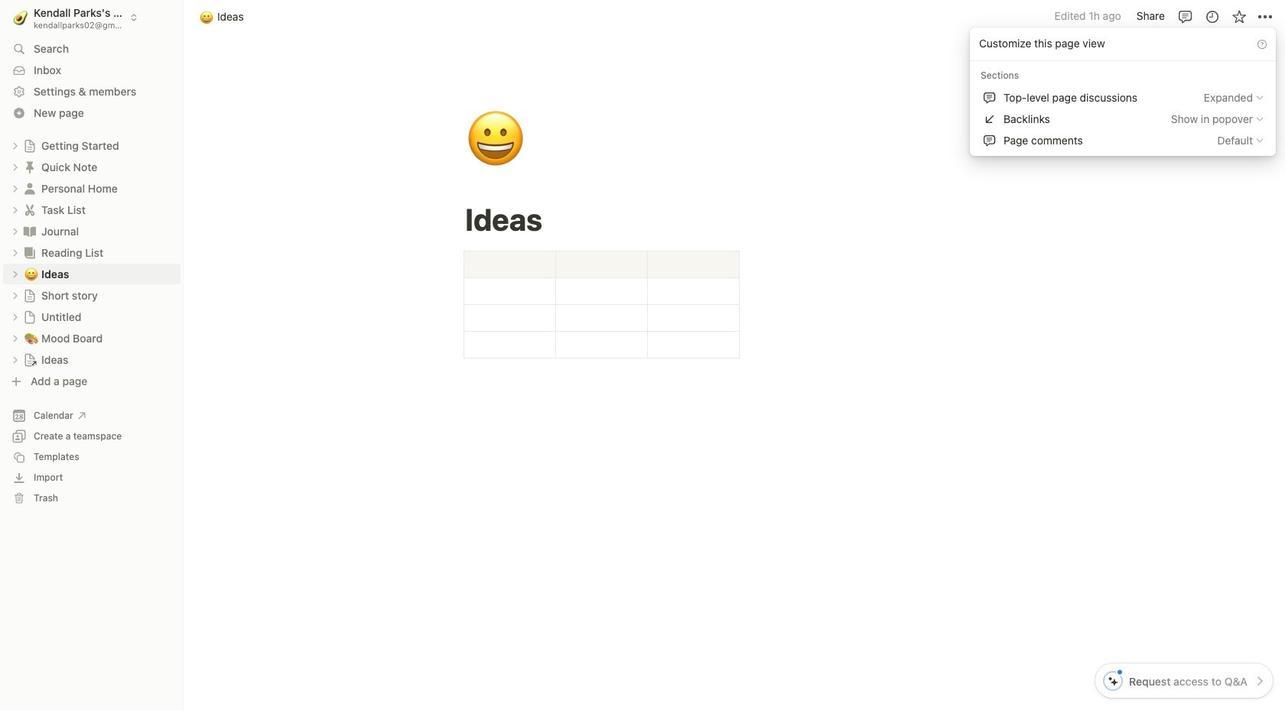 Task type: describe. For each thing, give the bounding box(es) containing it.
updates image
[[1205, 9, 1220, 24]]

favorite image
[[1232, 9, 1247, 24]]

comments image
[[1178, 9, 1193, 24]]



Task type: locate. For each thing, give the bounding box(es) containing it.
😀 image
[[200, 8, 213, 26]]

🥑 image
[[13, 8, 28, 27]]

😀 image
[[466, 101, 526, 179]]



Task type: vqa. For each thing, say whether or not it's contained in the screenshot.
🎨 image
no



